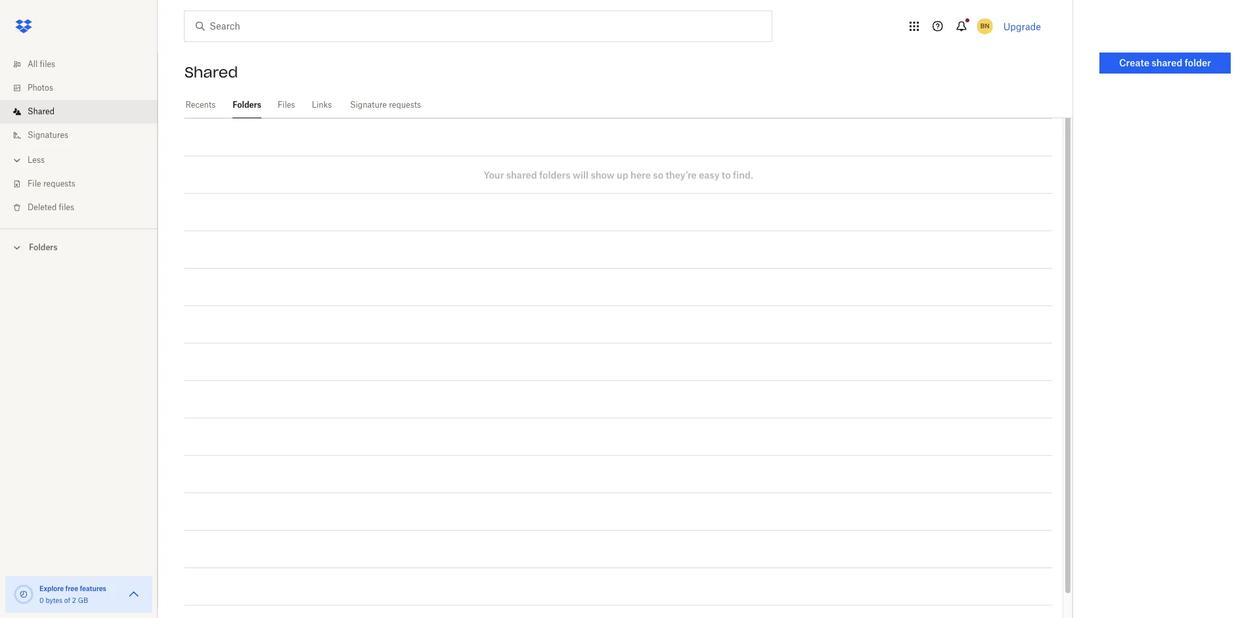 Task type: describe. For each thing, give the bounding box(es) containing it.
of
[[64, 597, 70, 604]]

so
[[653, 169, 664, 180]]

create shared folder
[[1120, 57, 1212, 68]]

folder
[[1185, 57, 1212, 68]]

signatures link
[[11, 124, 158, 147]]

files
[[278, 100, 295, 110]]

file requests link
[[11, 172, 158, 196]]

dropbox image
[[11, 13, 37, 39]]

files for deleted files
[[59, 202, 74, 212]]

recents link
[[185, 92, 217, 116]]

requests for signature requests
[[389, 100, 421, 110]]

photos link
[[11, 76, 158, 100]]

Search text field
[[210, 19, 745, 34]]

folders link
[[232, 92, 262, 116]]

less image
[[11, 154, 24, 167]]

folders button
[[0, 237, 158, 257]]

will
[[573, 169, 589, 180]]

recents
[[186, 100, 216, 110]]

2
[[72, 597, 76, 604]]

deleted files
[[28, 202, 74, 212]]

gb
[[78, 597, 88, 604]]

bytes
[[46, 597, 62, 604]]

bn button
[[975, 16, 996, 37]]

to
[[722, 169, 731, 180]]

signature requests
[[350, 100, 421, 110]]

signature
[[350, 100, 387, 110]]

requests for file requests
[[43, 179, 75, 189]]

tab list containing recents
[[185, 92, 1073, 118]]

create
[[1120, 57, 1150, 68]]

bn
[[981, 22, 990, 30]]

shared list item
[[0, 100, 158, 124]]

explore
[[39, 585, 64, 593]]

less
[[28, 155, 45, 165]]

shared link
[[11, 100, 158, 124]]

upgrade
[[1004, 21, 1041, 32]]

signature requests link
[[348, 92, 423, 116]]

file requests
[[28, 179, 75, 189]]

files for all files
[[40, 59, 55, 69]]

show
[[591, 169, 615, 180]]



Task type: locate. For each thing, give the bounding box(es) containing it.
1 horizontal spatial requests
[[389, 100, 421, 110]]

1 horizontal spatial shared
[[185, 63, 238, 81]]

file
[[28, 179, 41, 189]]

1 horizontal spatial folders
[[233, 100, 261, 110]]

folders
[[539, 169, 571, 180]]

requests right signature
[[389, 100, 421, 110]]

create shared folder button
[[1100, 53, 1231, 74]]

1 vertical spatial files
[[59, 202, 74, 212]]

0
[[39, 597, 44, 604]]

shared up recents link
[[185, 63, 238, 81]]

0 vertical spatial shared
[[185, 63, 238, 81]]

links
[[312, 100, 332, 110]]

easy
[[699, 169, 720, 180]]

requests
[[389, 100, 421, 110], [43, 179, 75, 189]]

0 horizontal spatial shared
[[28, 106, 55, 116]]

deleted files link
[[11, 196, 158, 219]]

0 vertical spatial requests
[[389, 100, 421, 110]]

list
[[0, 45, 158, 229]]

0 horizontal spatial requests
[[43, 179, 75, 189]]

shared right your
[[506, 169, 537, 180]]

shared
[[185, 63, 238, 81], [28, 106, 55, 116]]

your
[[484, 169, 504, 180]]

folders
[[233, 100, 261, 110], [29, 242, 58, 252]]

photos
[[28, 83, 53, 93]]

0 horizontal spatial folders
[[29, 242, 58, 252]]

quota usage element
[[13, 584, 34, 605]]

upgrade link
[[1004, 21, 1041, 32]]

1 vertical spatial shared
[[506, 169, 537, 180]]

1 vertical spatial shared
[[28, 106, 55, 116]]

tab list
[[185, 92, 1073, 118]]

1 horizontal spatial shared
[[1152, 57, 1183, 68]]

shared down photos at left
[[28, 106, 55, 116]]

all
[[28, 59, 38, 69]]

up
[[617, 169, 629, 180]]

files
[[40, 59, 55, 69], [59, 202, 74, 212]]

folders inside "button"
[[29, 242, 58, 252]]

files link
[[277, 92, 296, 116]]

0 vertical spatial shared
[[1152, 57, 1183, 68]]

shared for your
[[506, 169, 537, 180]]

links link
[[311, 92, 332, 116]]

0 vertical spatial files
[[40, 59, 55, 69]]

files right all
[[40, 59, 55, 69]]

all files
[[28, 59, 55, 69]]

all files link
[[11, 53, 158, 76]]

shared
[[1152, 57, 1183, 68], [506, 169, 537, 180]]

explore free features 0 bytes of 2 gb
[[39, 585, 106, 604]]

shared for create
[[1152, 57, 1183, 68]]

your shared folders will show up here so they're easy to find.
[[484, 169, 753, 180]]

deleted
[[28, 202, 57, 212]]

0 horizontal spatial shared
[[506, 169, 537, 180]]

1 vertical spatial folders
[[29, 242, 58, 252]]

signatures
[[28, 130, 68, 140]]

requests right the file
[[43, 179, 75, 189]]

1 horizontal spatial files
[[59, 202, 74, 212]]

files right deleted
[[59, 202, 74, 212]]

shared left folder
[[1152, 57, 1183, 68]]

shared inside "link"
[[28, 106, 55, 116]]

0 horizontal spatial files
[[40, 59, 55, 69]]

features
[[80, 585, 106, 593]]

folders down deleted
[[29, 242, 58, 252]]

they're
[[666, 169, 697, 180]]

find.
[[733, 169, 753, 180]]

free
[[65, 585, 78, 593]]

list containing all files
[[0, 45, 158, 229]]

0 vertical spatial folders
[[233, 100, 261, 110]]

shared inside the "create shared folder" button
[[1152, 57, 1183, 68]]

here
[[631, 169, 651, 180]]

1 vertical spatial requests
[[43, 179, 75, 189]]

folders left the files
[[233, 100, 261, 110]]



Task type: vqa. For each thing, say whether or not it's contained in the screenshot.
and
no



